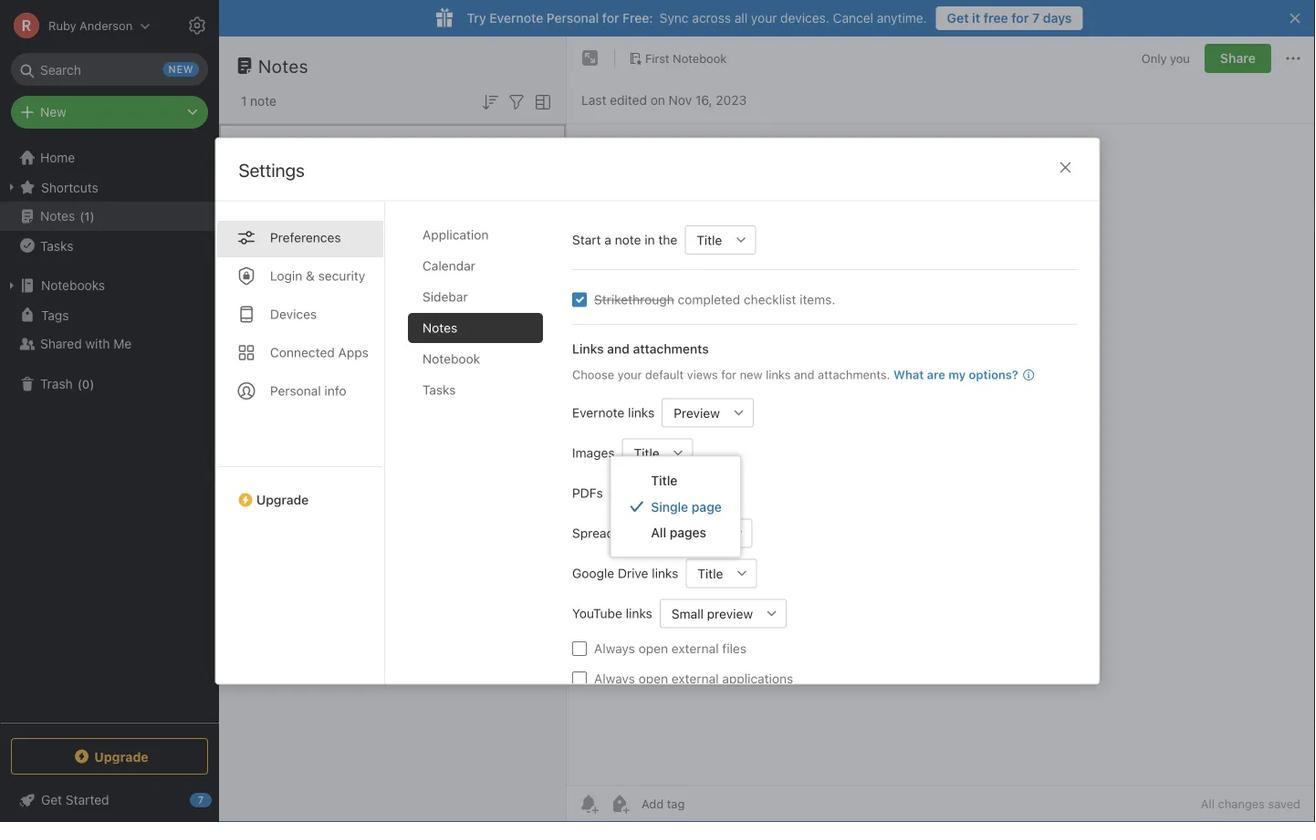 Task type: vqa. For each thing, say whether or not it's contained in the screenshot.
'Click the ...'
no



Task type: describe. For each thing, give the bounding box(es) containing it.
get it free for 7 days button
[[937, 6, 1084, 30]]

youtube links
[[572, 606, 652, 621]]

evernote links
[[572, 405, 655, 420]]

always for always open external applications
[[594, 671, 635, 686]]

it
[[973, 11, 981, 26]]

settings
[[239, 159, 305, 181]]

few
[[252, 199, 271, 211]]

across
[[693, 11, 731, 26]]

files
[[722, 641, 747, 656]]

links
[[572, 341, 604, 356]]

info
[[324, 383, 346, 398]]

grocery list
[[243, 141, 317, 156]]

1 vertical spatial a
[[604, 232, 611, 247]]

shortcuts button
[[0, 173, 218, 202]]

list
[[295, 141, 317, 156]]

sidebar
[[422, 289, 468, 304]]

links up the 'choose default view option for images' field
[[628, 405, 655, 420]]

drive
[[618, 566, 648, 581]]

for for 7
[[1012, 11, 1030, 26]]

calendar
[[422, 258, 475, 273]]

small preview
[[671, 606, 753, 621]]

tags
[[41, 308, 69, 323]]

single page button
[[610, 479, 696, 508]]

personal info
[[270, 383, 346, 398]]

free:
[[623, 11, 654, 26]]

milk eggs sugar cheese
[[243, 160, 386, 175]]

new button
[[11, 96, 208, 129]]

title inside dropdown list menu
[[651, 474, 678, 489]]

preview
[[707, 606, 753, 621]]

0 vertical spatial personal
[[547, 11, 599, 26]]

single page inside dropdown list menu
[[651, 500, 722, 515]]

first notebook button
[[623, 46, 734, 71]]

Choose default view option for Images field
[[622, 438, 693, 468]]

all pages
[[651, 526, 707, 541]]

ago
[[318, 199, 337, 211]]

always open external files
[[594, 641, 747, 656]]

Always open external applications checkbox
[[572, 672, 587, 686]]

sugar
[[303, 160, 338, 175]]

apps
[[338, 345, 368, 360]]

1 horizontal spatial for
[[721, 368, 737, 381]]

all for all pages
[[651, 526, 667, 541]]

nov
[[669, 93, 692, 108]]

spreadsheets
[[572, 526, 653, 541]]

views
[[687, 368, 718, 381]]

shared with me
[[40, 337, 132, 352]]

application tab
[[408, 220, 543, 250]]

milk
[[243, 160, 267, 175]]

for for free:
[[603, 11, 620, 26]]

shared with me link
[[0, 330, 218, 359]]

tab list for application
[[216, 201, 385, 684]]

links down drive at the left
[[626, 606, 652, 621]]

all for all changes saved
[[1202, 798, 1215, 811]]

default
[[645, 368, 684, 381]]

choose
[[572, 368, 614, 381]]

title button for start a note in the
[[685, 225, 727, 254]]

tags button
[[0, 300, 218, 330]]

( for notes
[[80, 209, 84, 223]]

open for always open external applications
[[638, 671, 668, 686]]

1 note
[[241, 94, 277, 109]]

0 vertical spatial evernote
[[490, 11, 544, 26]]

applications
[[722, 671, 793, 686]]

Search text field
[[24, 53, 195, 86]]

always for always open external files
[[594, 641, 635, 656]]

with
[[85, 337, 110, 352]]

title button for images
[[622, 438, 664, 468]]

note window element
[[567, 37, 1316, 823]]

sync
[[660, 11, 689, 26]]

home
[[40, 150, 75, 165]]

single inside dropdown list menu
[[651, 500, 689, 515]]

0 vertical spatial and
[[607, 341, 630, 356]]

1 vertical spatial notes
[[40, 209, 75, 224]]

items.
[[800, 292, 836, 307]]

links right new
[[766, 368, 791, 381]]

edited
[[610, 93, 647, 108]]

sidebar tab
[[408, 282, 543, 312]]

( for trash
[[77, 377, 82, 391]]

0 horizontal spatial your
[[617, 368, 642, 381]]

attachments.
[[818, 368, 890, 381]]

start
[[572, 232, 601, 247]]

notes inside tab
[[422, 320, 457, 335]]

Choose default view option for Spreadsheets field
[[661, 519, 753, 548]]

1 horizontal spatial note
[[615, 232, 641, 247]]

preview button
[[662, 398, 725, 427]]

tasks button
[[0, 231, 218, 260]]

0 vertical spatial note
[[250, 94, 277, 109]]

in
[[645, 232, 655, 247]]

open for always open external files
[[638, 641, 668, 656]]

youtube
[[572, 606, 622, 621]]

attachments
[[633, 341, 709, 356]]

login & security
[[270, 268, 365, 283]]

0 horizontal spatial personal
[[270, 383, 321, 398]]

calendar tab
[[408, 251, 543, 281]]

note list element
[[219, 37, 567, 823]]

single page inside button
[[622, 486, 691, 501]]

share
[[1221, 51, 1257, 66]]

trash ( 0 )
[[40, 377, 94, 392]]

choose your default views for new links and attachments.
[[572, 368, 890, 381]]

title for images
[[634, 445, 660, 460]]

tasks tab
[[408, 375, 543, 405]]

what are my options?
[[894, 368, 1019, 381]]

notebook inside tab
[[422, 351, 480, 366]]

2023
[[716, 93, 747, 108]]

page inside dropdown list menu
[[692, 500, 722, 515]]

single inside button
[[622, 486, 658, 501]]

settings image
[[186, 15, 208, 37]]

my
[[949, 368, 966, 381]]

Note Editor text field
[[567, 124, 1316, 785]]

you
[[1171, 51, 1191, 65]]



Task type: locate. For each thing, give the bounding box(es) containing it.
external
[[672, 641, 719, 656], [672, 671, 719, 686]]

1 vertical spatial always
[[594, 671, 635, 686]]

1 vertical spatial your
[[617, 368, 642, 381]]

0 horizontal spatial upgrade button
[[11, 739, 208, 775]]

all pages link
[[611, 520, 740, 546]]

1 horizontal spatial tasks
[[422, 382, 456, 397]]

your down links and attachments
[[617, 368, 642, 381]]

1 horizontal spatial upgrade
[[256, 492, 308, 507]]

pages
[[670, 526, 707, 541]]

1 vertical spatial all
[[1202, 798, 1215, 811]]

pdfs
[[572, 485, 603, 500]]

1 vertical spatial notebook
[[422, 351, 480, 366]]

0 horizontal spatial a
[[243, 199, 249, 211]]

tasks down notebook tab
[[422, 382, 456, 397]]

0 horizontal spatial tab list
[[216, 201, 385, 684]]

dropdown list menu
[[611, 468, 740, 546]]

0 horizontal spatial 1
[[84, 209, 90, 223]]

0 vertical spatial your
[[751, 11, 778, 26]]

a few minutes ago
[[243, 199, 337, 211]]

1 horizontal spatial personal
[[547, 11, 599, 26]]

) for notes
[[90, 209, 95, 223]]

notebook
[[673, 51, 727, 65], [422, 351, 480, 366]]

Choose default view option for PDFs field
[[610, 479, 725, 508]]

external for files
[[672, 641, 719, 656]]

links right drive at the left
[[652, 566, 678, 581]]

upgrade button
[[216, 466, 384, 515], [11, 739, 208, 775]]

tasks
[[40, 238, 73, 253], [422, 382, 456, 397]]

share button
[[1205, 44, 1272, 73]]

1 vertical spatial )
[[90, 377, 94, 391]]

0 horizontal spatial note
[[250, 94, 277, 109]]

all inside note window element
[[1202, 798, 1215, 811]]

0 vertical spatial all
[[651, 526, 667, 541]]

0 horizontal spatial evernote
[[490, 11, 544, 26]]

shared
[[40, 337, 82, 352]]

notebooks link
[[0, 271, 218, 300]]

login
[[270, 268, 302, 283]]

notes tab
[[408, 313, 543, 343]]

) inside trash ( 0 )
[[90, 377, 94, 391]]

notes ( 1 )
[[40, 209, 95, 224]]

Choose default view option for YouTube links field
[[660, 599, 787, 628]]

1 down shortcuts
[[84, 209, 90, 223]]

cancel
[[833, 11, 874, 26]]

) right "trash"
[[90, 377, 94, 391]]

title up small preview button
[[698, 566, 723, 581]]

1 vertical spatial tasks
[[422, 382, 456, 397]]

2 horizontal spatial notes
[[422, 320, 457, 335]]

notebook down try evernote personal for free: sync across all your devices. cancel anytime.
[[673, 51, 727, 65]]

title inside the 'choose default view option for images' field
[[634, 445, 660, 460]]

shortcuts
[[41, 180, 98, 195]]

1 vertical spatial upgrade button
[[11, 739, 208, 775]]

tasks inside tab
[[422, 382, 456, 397]]

0 vertical spatial external
[[672, 641, 719, 656]]

notes down shortcuts
[[40, 209, 75, 224]]

title button down choose default view option for spreadsheets field
[[686, 559, 728, 588]]

1 horizontal spatial evernote
[[572, 405, 624, 420]]

1 vertical spatial (
[[77, 377, 82, 391]]

0 vertical spatial open
[[638, 641, 668, 656]]

1 horizontal spatial a
[[604, 232, 611, 247]]

) inside notes ( 1 )
[[90, 209, 95, 223]]

new
[[740, 368, 763, 381]]

1 always from the top
[[594, 641, 635, 656]]

home link
[[0, 143, 219, 173]]

1 external from the top
[[672, 641, 719, 656]]

0 horizontal spatial upgrade
[[94, 750, 149, 765]]

Choose default view option for Google Drive links field
[[686, 559, 757, 588]]

1 horizontal spatial your
[[751, 11, 778, 26]]

a right start
[[604, 232, 611, 247]]

1 vertical spatial note
[[615, 232, 641, 247]]

upgrade for left upgrade 'popup button'
[[94, 750, 149, 765]]

notes up 1 note
[[258, 55, 309, 76]]

16,
[[696, 93, 713, 108]]

for left free:
[[603, 11, 620, 26]]

and
[[607, 341, 630, 356], [794, 368, 815, 381]]

small preview button
[[660, 599, 758, 628]]

1 vertical spatial 1
[[84, 209, 90, 223]]

0 vertical spatial 1
[[241, 94, 247, 109]]

page
[[662, 486, 691, 501], [692, 500, 722, 515]]

0 horizontal spatial notebook
[[422, 351, 480, 366]]

and left attachments.
[[794, 368, 815, 381]]

title up single page link at the bottom of the page
[[651, 474, 678, 489]]

0 horizontal spatial notes
[[40, 209, 75, 224]]

0 vertical spatial title button
[[685, 225, 727, 254]]

links and attachments
[[572, 341, 709, 356]]

last edited on nov 16, 2023
[[582, 93, 747, 108]]

only
[[1142, 51, 1168, 65]]

2 vertical spatial title button
[[686, 559, 728, 588]]

note up grocery
[[250, 94, 277, 109]]

small
[[671, 606, 704, 621]]

evernote down choose at left top
[[572, 405, 624, 420]]

expand note image
[[580, 47, 602, 69]]

notebook tab
[[408, 344, 543, 374]]

only you
[[1142, 51, 1191, 65]]

1 horizontal spatial tab list
[[408, 220, 558, 684]]

open down always open external files
[[638, 671, 668, 686]]

title inside 'field'
[[697, 232, 722, 247]]

for
[[603, 11, 620, 26], [1012, 11, 1030, 26], [721, 368, 737, 381]]

0 vertical spatial always
[[594, 641, 635, 656]]

eggs
[[270, 160, 300, 175]]

get
[[948, 11, 969, 26]]

all
[[651, 526, 667, 541], [1202, 798, 1215, 811]]

for left new
[[721, 368, 737, 381]]

all changes saved
[[1202, 798, 1301, 811]]

add tag image
[[609, 794, 631, 816]]

upgrade
[[256, 492, 308, 507], [94, 750, 149, 765]]

connected apps
[[270, 345, 368, 360]]

2 vertical spatial notes
[[422, 320, 457, 335]]

evernote right try
[[490, 11, 544, 26]]

all inside dropdown list menu
[[651, 526, 667, 541]]

tab list
[[216, 201, 385, 684], [408, 220, 558, 684]]

tab list containing preferences
[[216, 201, 385, 684]]

external for applications
[[672, 671, 719, 686]]

application
[[422, 227, 488, 242]]

title button for google drive links
[[686, 559, 728, 588]]

page inside button
[[662, 486, 691, 501]]

personal down connected
[[270, 383, 321, 398]]

title link
[[611, 468, 740, 494]]

notes down sidebar
[[422, 320, 457, 335]]

1 vertical spatial title button
[[622, 438, 664, 468]]

title for start a note in the
[[697, 232, 722, 247]]

all left 'pages'
[[651, 526, 667, 541]]

title inside field
[[698, 566, 723, 581]]

Choose default view option for Evernote links field
[[662, 398, 754, 427]]

close image
[[1055, 157, 1077, 179]]

0 vertical spatial notes
[[258, 55, 309, 76]]

0 horizontal spatial tasks
[[40, 238, 73, 253]]

2 ) from the top
[[90, 377, 94, 391]]

a inside note list element
[[243, 199, 249, 211]]

google
[[572, 566, 614, 581]]

( right "trash"
[[77, 377, 82, 391]]

) for trash
[[90, 377, 94, 391]]

changes
[[1219, 798, 1266, 811]]

1 horizontal spatial upgrade button
[[216, 466, 384, 515]]

notebook down notes tab
[[422, 351, 480, 366]]

try evernote personal for free: sync across all your devices. cancel anytime.
[[467, 11, 928, 26]]

days
[[1044, 11, 1073, 26]]

Always open external files checkbox
[[572, 642, 587, 656]]

1 up grocery
[[241, 94, 247, 109]]

what
[[894, 368, 924, 381]]

1 horizontal spatial and
[[794, 368, 815, 381]]

1 horizontal spatial notebook
[[673, 51, 727, 65]]

tab list for start a note in the
[[408, 220, 558, 684]]

notebooks
[[41, 278, 105, 293]]

2 horizontal spatial for
[[1012, 11, 1030, 26]]

( down shortcuts
[[80, 209, 84, 223]]

None search field
[[24, 53, 195, 86]]

title button up single page button
[[622, 438, 664, 468]]

Select422 checkbox
[[572, 292, 587, 307]]

2 external from the top
[[672, 671, 719, 686]]

devices.
[[781, 11, 830, 26]]

0 vertical spatial tasks
[[40, 238, 73, 253]]

links
[[766, 368, 791, 381], [628, 405, 655, 420], [652, 566, 678, 581], [626, 606, 652, 621]]

tasks down notes ( 1 ) on the left of page
[[40, 238, 73, 253]]

note
[[250, 94, 277, 109], [615, 232, 641, 247]]

1 horizontal spatial all
[[1202, 798, 1215, 811]]

external up always open external applications
[[672, 641, 719, 656]]

1 vertical spatial personal
[[270, 383, 321, 398]]

always right always open external applications checkbox
[[594, 671, 635, 686]]

always open external applications
[[594, 671, 793, 686]]

1 ) from the top
[[90, 209, 95, 223]]

on
[[651, 93, 666, 108]]

and right links
[[607, 341, 630, 356]]

1 inside notes ( 1 )
[[84, 209, 90, 223]]

notebook inside "button"
[[673, 51, 727, 65]]

2 open from the top
[[638, 671, 668, 686]]

security
[[318, 268, 365, 283]]

notes
[[258, 55, 309, 76], [40, 209, 75, 224], [422, 320, 457, 335]]

Start a new note in the body or title. field
[[685, 225, 756, 254]]

tree containing home
[[0, 143, 219, 722]]

a left few
[[243, 199, 249, 211]]

preview
[[674, 405, 720, 420]]

0 vertical spatial notebook
[[673, 51, 727, 65]]

all left changes
[[1202, 798, 1215, 811]]

completed
[[678, 292, 740, 307]]

0 horizontal spatial all
[[651, 526, 667, 541]]

open up always open external applications
[[638, 641, 668, 656]]

google drive links
[[572, 566, 678, 581]]

( inside trash ( 0 )
[[77, 377, 82, 391]]

first notebook
[[646, 51, 727, 65]]

title right the
[[697, 232, 722, 247]]

for inside get it free for 7 days button
[[1012, 11, 1030, 26]]

1 inside note list element
[[241, 94, 247, 109]]

0 vertical spatial (
[[80, 209, 84, 223]]

free
[[984, 11, 1009, 26]]

grocery
[[243, 141, 291, 156]]

note left in
[[615, 232, 641, 247]]

) down shortcuts button
[[90, 209, 95, 223]]

open
[[638, 641, 668, 656], [638, 671, 668, 686]]

1 horizontal spatial notes
[[258, 55, 309, 76]]

all
[[735, 11, 748, 26]]

1 open from the top
[[638, 641, 668, 656]]

your right 'all'
[[751, 11, 778, 26]]

expand notebooks image
[[5, 279, 19, 293]]

0 vertical spatial a
[[243, 199, 249, 211]]

are
[[927, 368, 946, 381]]

0 vertical spatial upgrade
[[256, 492, 308, 507]]

for left 7
[[1012, 11, 1030, 26]]

first
[[646, 51, 670, 65]]

upgrade for top upgrade 'popup button'
[[256, 492, 308, 507]]

anytime.
[[877, 11, 928, 26]]

tree
[[0, 143, 219, 722]]

1 vertical spatial upgrade
[[94, 750, 149, 765]]

title button
[[685, 225, 727, 254], [622, 438, 664, 468], [686, 559, 728, 588]]

title up title link
[[634, 445, 660, 460]]

preferences
[[270, 230, 341, 245]]

devices
[[270, 306, 317, 321]]

title for google drive links
[[698, 566, 723, 581]]

a
[[243, 199, 249, 211], [604, 232, 611, 247]]

1 horizontal spatial 1
[[241, 94, 247, 109]]

single page link
[[611, 494, 740, 520]]

1 vertical spatial and
[[794, 368, 815, 381]]

always right always open external files checkbox
[[594, 641, 635, 656]]

personal
[[547, 11, 599, 26], [270, 383, 321, 398]]

personal up the expand note icon
[[547, 11, 599, 26]]

external down always open external files
[[672, 671, 719, 686]]

1 vertical spatial external
[[672, 671, 719, 686]]

1 vertical spatial open
[[638, 671, 668, 686]]

notes inside note list element
[[258, 55, 309, 76]]

( inside notes ( 1 )
[[80, 209, 84, 223]]

)
[[90, 209, 95, 223], [90, 377, 94, 391]]

the
[[658, 232, 677, 247]]

try
[[467, 11, 486, 26]]

2 always from the top
[[594, 671, 635, 686]]

title button right the
[[685, 225, 727, 254]]

tasks inside button
[[40, 238, 73, 253]]

0 horizontal spatial and
[[607, 341, 630, 356]]

0 horizontal spatial for
[[603, 11, 620, 26]]

1 vertical spatial evernote
[[572, 405, 624, 420]]

&
[[306, 268, 315, 283]]

0 vertical spatial )
[[90, 209, 95, 223]]

cheese
[[341, 160, 386, 175]]

add a reminder image
[[578, 794, 600, 816]]

images
[[572, 445, 615, 460]]

tab list containing application
[[408, 220, 558, 684]]

0 vertical spatial upgrade button
[[216, 466, 384, 515]]



